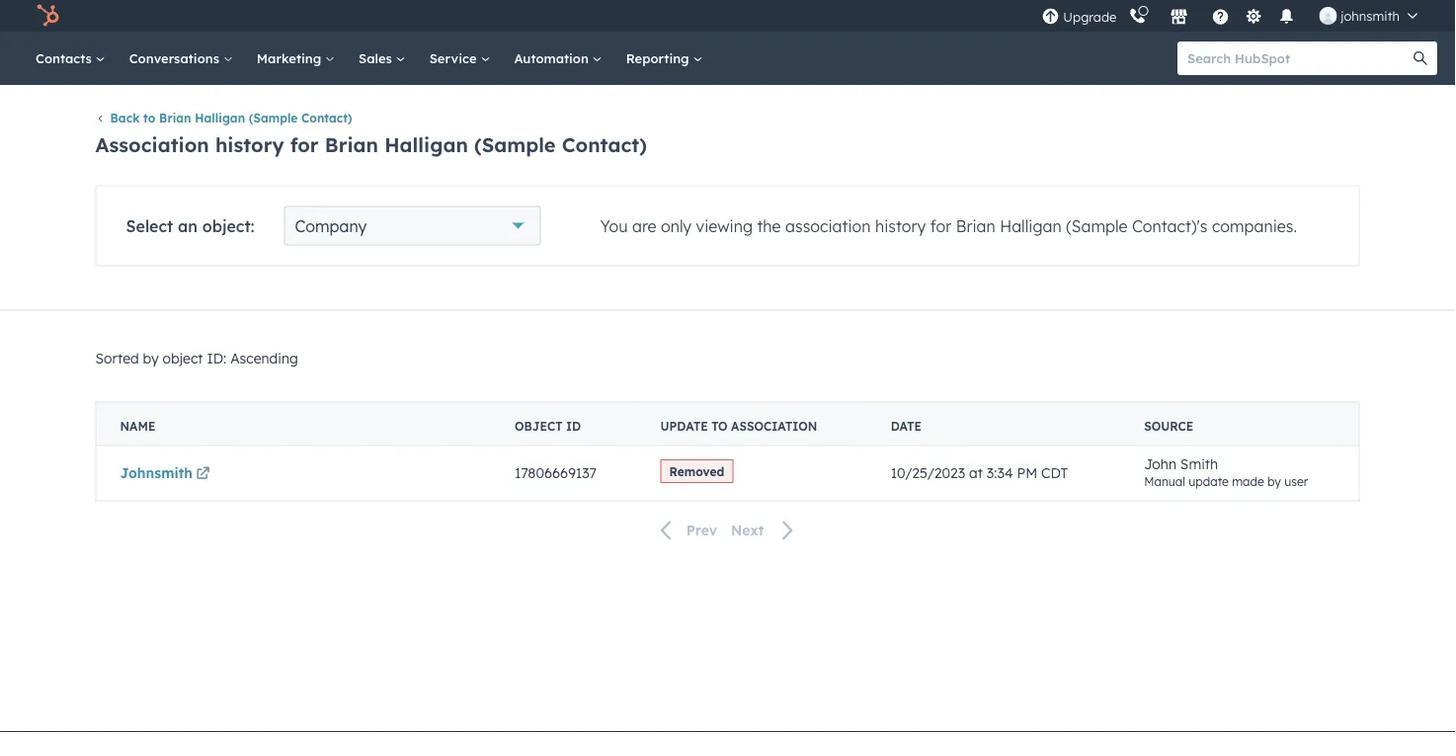 Task type: describe. For each thing, give the bounding box(es) containing it.
marketing
[[257, 50, 325, 66]]

0 vertical spatial association
[[786, 216, 871, 236]]

prev
[[687, 522, 718, 539]]

:
[[251, 216, 255, 236]]

calling icon button
[[1121, 3, 1155, 29]]

reporting link
[[615, 32, 715, 85]]

object for :
[[202, 216, 251, 236]]

10/25/2023
[[891, 465, 966, 482]]

help image
[[1212, 9, 1230, 27]]

john smith manual update made by user
[[1145, 456, 1309, 489]]

17806669137
[[515, 465, 597, 482]]

link opens in a new window image
[[196, 468, 210, 482]]

object id
[[515, 418, 581, 433]]

Search HubSpot search field
[[1178, 42, 1420, 75]]

link opens in a new window image
[[196, 468, 210, 482]]

by inside john smith manual update made by user
[[1268, 475, 1282, 489]]

upgrade
[[1064, 9, 1117, 25]]

1 vertical spatial brian
[[325, 132, 379, 157]]

settings image
[[1245, 8, 1263, 26]]

notifications image
[[1278, 9, 1296, 27]]

0 horizontal spatial halligan
[[195, 111, 245, 125]]

to for update
[[712, 418, 728, 433]]

2 vertical spatial (sample
[[1067, 216, 1128, 236]]

calling icon image
[[1129, 8, 1147, 25]]

select
[[126, 216, 173, 236]]

made
[[1233, 475, 1265, 489]]

source
[[1145, 418, 1194, 433]]

contacts link
[[24, 32, 117, 85]]

3:34
[[987, 465, 1014, 482]]

user
[[1285, 475, 1309, 489]]

are
[[633, 216, 657, 236]]

ascending
[[230, 349, 298, 367]]

company
[[295, 216, 367, 236]]

0 vertical spatial contact)
[[301, 111, 353, 125]]

you
[[600, 216, 628, 236]]

2 horizontal spatial contact)
[[1133, 216, 1197, 236]]

object for id:
[[163, 349, 203, 367]]

reporting
[[626, 50, 693, 66]]

johnsmith link
[[120, 465, 213, 482]]

john
[[1145, 456, 1177, 473]]

hubspot image
[[36, 4, 59, 28]]

viewing
[[696, 216, 753, 236]]

association
[[95, 132, 209, 157]]

pagination navigation
[[95, 517, 1361, 544]]

you are only viewing the association history for brian halligan (sample contact) 's companies .
[[600, 216, 1298, 236]]

0 horizontal spatial for
[[290, 132, 319, 157]]

notifications button
[[1270, 0, 1304, 32]]

0 horizontal spatial brian
[[159, 111, 191, 125]]

id
[[566, 418, 581, 433]]

upgrade image
[[1042, 8, 1060, 26]]

date
[[891, 418, 922, 433]]

0 vertical spatial by
[[143, 349, 159, 367]]

update
[[661, 418, 708, 433]]

settings link
[[1242, 5, 1266, 26]]

johnsmith
[[1342, 7, 1401, 24]]

sorted by object id: ascending
[[95, 349, 298, 367]]

removed
[[670, 464, 725, 479]]



Task type: locate. For each thing, give the bounding box(es) containing it.
id:
[[207, 349, 227, 367]]

0 vertical spatial for
[[290, 132, 319, 157]]

for
[[290, 132, 319, 157], [931, 216, 952, 236]]

marketing link
[[245, 32, 347, 85]]

john smith image
[[1320, 7, 1338, 25]]

back to brian halligan (sample contact)
[[110, 111, 353, 125]]

conversations link
[[117, 32, 245, 85]]

0 horizontal spatial contact)
[[301, 111, 353, 125]]

update
[[1189, 475, 1229, 489]]

sorted
[[95, 349, 139, 367]]

companies
[[1213, 216, 1294, 236]]

.
[[1294, 216, 1298, 236]]

association right the the
[[786, 216, 871, 236]]

menu
[[1040, 0, 1432, 32]]

contact) up association history for brian halligan (sample contact)
[[301, 111, 353, 125]]

2 vertical spatial halligan
[[1000, 216, 1062, 236]]

the
[[758, 216, 781, 236]]

object right an
[[202, 216, 251, 236]]

0 horizontal spatial (sample
[[249, 111, 298, 125]]

smith
[[1181, 456, 1219, 473]]

object
[[515, 418, 563, 433]]

association right update
[[732, 418, 818, 433]]

0 horizontal spatial history
[[215, 132, 284, 157]]

prev button
[[649, 518, 725, 544]]

contact) left companies
[[1133, 216, 1197, 236]]

pm
[[1018, 465, 1038, 482]]

update to association
[[661, 418, 818, 433]]

2 vertical spatial brian
[[956, 216, 996, 236]]

(sample
[[249, 111, 298, 125], [474, 132, 556, 157], [1067, 216, 1128, 236]]

halligan
[[195, 111, 245, 125], [385, 132, 468, 157], [1000, 216, 1062, 236]]

10/25/2023 at 3:34 pm cdt
[[891, 465, 1069, 482]]

select an object :
[[126, 216, 255, 236]]

only
[[661, 216, 692, 236]]

2 horizontal spatial (sample
[[1067, 216, 1128, 236]]

contact)
[[301, 111, 353, 125], [562, 132, 647, 157], [1133, 216, 1197, 236]]

1 horizontal spatial for
[[931, 216, 952, 236]]

2 horizontal spatial halligan
[[1000, 216, 1062, 236]]

johnsmith
[[120, 465, 193, 482]]

1 vertical spatial to
[[712, 418, 728, 433]]

to right back
[[143, 111, 156, 125]]

contact) up you
[[562, 132, 647, 157]]

hubspot link
[[24, 4, 74, 28]]

sales link
[[347, 32, 418, 85]]

's
[[1197, 216, 1208, 236]]

manual
[[1145, 475, 1186, 489]]

an
[[178, 216, 198, 236]]

0 vertical spatial halligan
[[195, 111, 245, 125]]

1 horizontal spatial to
[[712, 418, 728, 433]]

2 horizontal spatial brian
[[956, 216, 996, 236]]

company button
[[284, 206, 541, 245]]

0 horizontal spatial to
[[143, 111, 156, 125]]

automation link
[[503, 32, 615, 85]]

search button
[[1404, 42, 1438, 75]]

2 vertical spatial contact)
[[1133, 216, 1197, 236]]

1 vertical spatial by
[[1268, 475, 1282, 489]]

1 vertical spatial (sample
[[474, 132, 556, 157]]

1 vertical spatial contact)
[[562, 132, 647, 157]]

automation
[[514, 50, 593, 66]]

0 vertical spatial brian
[[159, 111, 191, 125]]

1 vertical spatial association
[[732, 418, 818, 433]]

1 vertical spatial for
[[931, 216, 952, 236]]

by
[[143, 349, 159, 367], [1268, 475, 1282, 489]]

1 horizontal spatial halligan
[[385, 132, 468, 157]]

cdt
[[1042, 465, 1069, 482]]

0 vertical spatial to
[[143, 111, 156, 125]]

service
[[430, 50, 481, 66]]

help button
[[1204, 0, 1238, 32]]

0 vertical spatial history
[[215, 132, 284, 157]]

back
[[110, 111, 140, 125]]

marketplaces button
[[1159, 0, 1200, 32]]

1 vertical spatial halligan
[[385, 132, 468, 157]]

1 vertical spatial object
[[163, 349, 203, 367]]

association history for brian halligan (sample contact)
[[95, 132, 647, 157]]

object left id:
[[163, 349, 203, 367]]

name
[[120, 418, 156, 433]]

johnsmith button
[[1308, 0, 1430, 32]]

next
[[731, 522, 764, 539]]

1 horizontal spatial history
[[876, 216, 926, 236]]

1 vertical spatial history
[[876, 216, 926, 236]]

next button
[[725, 518, 807, 544]]

association
[[786, 216, 871, 236], [732, 418, 818, 433]]

1 horizontal spatial contact)
[[562, 132, 647, 157]]

1 horizontal spatial (sample
[[474, 132, 556, 157]]

history
[[215, 132, 284, 157], [876, 216, 926, 236]]

by left user
[[1268, 475, 1282, 489]]

menu containing johnsmith
[[1040, 0, 1432, 32]]

0 vertical spatial object
[[202, 216, 251, 236]]

to
[[143, 111, 156, 125], [712, 418, 728, 433]]

sales
[[359, 50, 396, 66]]

1 horizontal spatial by
[[1268, 475, 1282, 489]]

marketplaces image
[[1171, 9, 1188, 27]]

brian
[[159, 111, 191, 125], [325, 132, 379, 157], [956, 216, 996, 236]]

1 horizontal spatial brian
[[325, 132, 379, 157]]

to right update
[[712, 418, 728, 433]]

at
[[970, 465, 983, 482]]

conversations
[[129, 50, 223, 66]]

0 vertical spatial (sample
[[249, 111, 298, 125]]

to for back
[[143, 111, 156, 125]]

contacts
[[36, 50, 96, 66]]

by right sorted
[[143, 349, 159, 367]]

object
[[202, 216, 251, 236], [163, 349, 203, 367]]

0 horizontal spatial by
[[143, 349, 159, 367]]

service link
[[418, 32, 503, 85]]

search image
[[1414, 51, 1428, 65]]



Task type: vqa. For each thing, say whether or not it's contained in the screenshot.
the Object ID
yes



